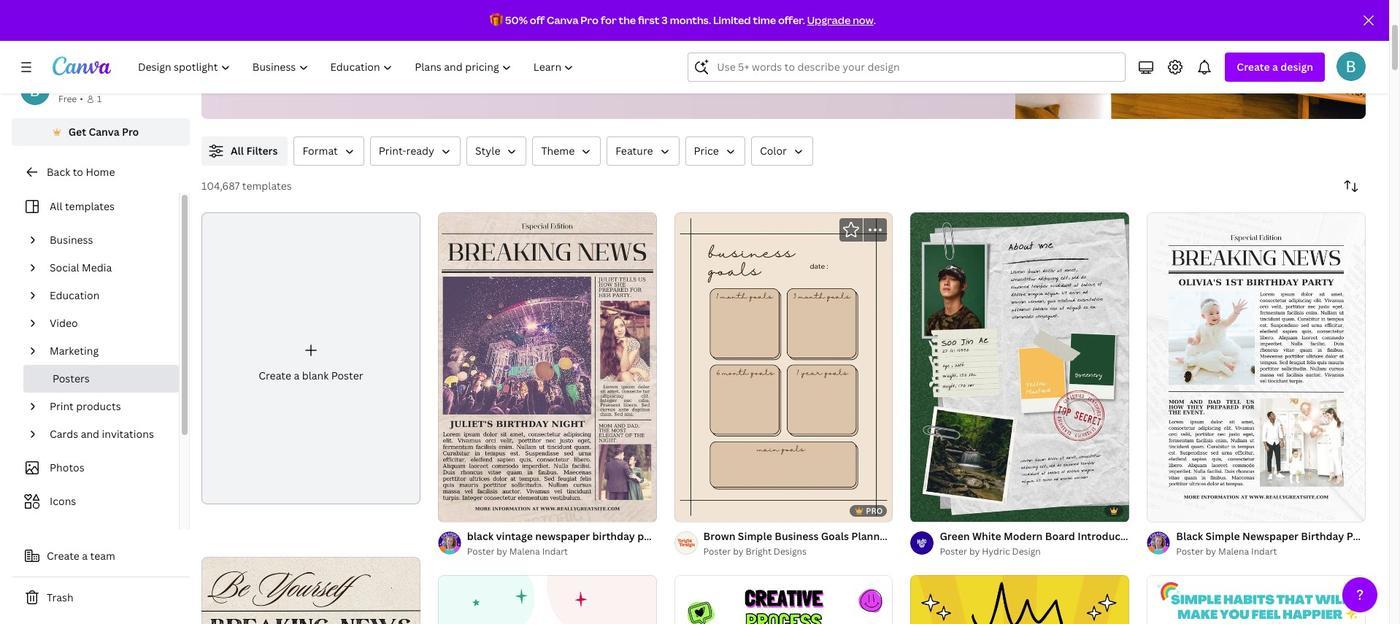 Task type: vqa. For each thing, say whether or not it's contained in the screenshot.
3
yes



Task type: locate. For each thing, give the bounding box(es) containing it.
2 poster by malena indart link from the left
[[1176, 545, 1366, 559]]

poster by malena indart link for newspaper
[[1176, 545, 1366, 559]]

by inside brown simple business goals planner poster poster by bright designs
[[733, 545, 744, 558]]

to
[[571, 25, 583, 41], [73, 165, 83, 179]]

by left bright
[[733, 545, 744, 558]]

customize
[[279, 25, 337, 41]]

2 horizontal spatial create
[[1237, 60, 1270, 74]]

1 vertical spatial create
[[259, 369, 291, 382]]

feature button
[[607, 137, 679, 166]]

0 horizontal spatial all
[[50, 199, 62, 213]]

simple for black
[[1206, 529, 1240, 543]]

brad klo image
[[1337, 52, 1366, 81]]

1 horizontal spatial simple
[[1206, 529, 1240, 543]]

pro right eye-
[[581, 13, 599, 27]]

for up customize
[[308, 6, 325, 22]]

about
[[1159, 529, 1189, 543]]

0 horizontal spatial canva
[[89, 125, 119, 139]]

business up the poster by bright designs link on the bottom right of the page
[[775, 529, 819, 543]]

1 horizontal spatial a
[[294, 369, 300, 382]]

1 vertical spatial canva
[[89, 125, 119, 139]]

vintage
[[496, 529, 533, 543]]

1 horizontal spatial malena
[[1219, 545, 1249, 558]]

black simple newspaper birthday poster image
[[1147, 213, 1366, 522]]

indart inside black simple newspaper birthday poster poster by malena indart
[[1251, 545, 1277, 558]]

0 horizontal spatial create
[[47, 549, 79, 563]]

1 vertical spatial business
[[775, 529, 819, 543]]

poster right party
[[667, 529, 699, 543]]

1 by from the left
[[497, 545, 507, 558]]

2 vertical spatial create
[[47, 549, 79, 563]]

media
[[82, 261, 112, 275]]

1 poster by malena indart link from the left
[[467, 545, 657, 559]]

2 horizontal spatial templates
[[405, 25, 461, 41]]

0 horizontal spatial pro
[[122, 125, 139, 139]]

indart
[[542, 545, 568, 558], [1251, 545, 1277, 558]]

0 vertical spatial a
[[1273, 60, 1278, 74]]

indart inside black vintage newspaper birthday party poster poster by malena indart
[[542, 545, 568, 558]]

0 horizontal spatial poster
[[365, 25, 402, 41]]

create left design
[[1237, 60, 1270, 74]]

generate
[[225, 6, 277, 22]]

cards and invitations link
[[44, 421, 170, 448]]

your
[[327, 6, 353, 22]]

simple right black
[[1206, 529, 1240, 543]]

and right cards
[[81, 427, 99, 441]]

free
[[58, 93, 77, 105]]

to right back
[[73, 165, 83, 179]]

Sort by button
[[1337, 172, 1366, 201]]

malena inside black vintage newspaper birthday party poster poster by malena indart
[[509, 545, 540, 558]]

templates for all templates
[[65, 199, 115, 213]]

red and green illustrative christmas event poster image
[[438, 576, 657, 624]]

create inside "element"
[[259, 369, 291, 382]]

templates
[[405, 25, 461, 41], [242, 179, 292, 193], [65, 199, 115, 213]]

time
[[753, 13, 776, 27]]

upgrade now button
[[807, 13, 874, 27]]

templates down filters
[[242, 179, 292, 193]]

business
[[50, 233, 93, 247], [775, 529, 819, 543]]

templates down back to home
[[65, 199, 115, 213]]

by inside green white modern board introduction all about me poster poster by hydric design
[[970, 545, 980, 558]]

0 horizontal spatial a
[[82, 549, 88, 563]]

create a design button
[[1225, 53, 1325, 82]]

1 vertical spatial pro
[[122, 125, 139, 139]]

all down back
[[50, 199, 62, 213]]

black
[[1176, 529, 1203, 543]]

brown simple business goals planner poster poster by bright designs
[[704, 529, 925, 558]]

1 horizontal spatial indart
[[1251, 545, 1277, 558]]

0 vertical spatial poster
[[365, 25, 402, 41]]

and
[[255, 25, 276, 41], [81, 427, 99, 441]]

0 horizontal spatial indart
[[542, 545, 568, 558]]

templates for 104,687 templates
[[242, 179, 292, 193]]

1 horizontal spatial poster
[[667, 529, 699, 543]]

poster by bright designs link
[[704, 545, 893, 559]]

black vintage newspaper birthday party poster link
[[467, 529, 699, 545]]

create a team
[[47, 549, 115, 563]]

simple for brown
[[738, 529, 772, 543]]

by down white
[[970, 545, 980, 558]]

business link
[[44, 226, 170, 254]]

all left about
[[1143, 529, 1156, 543]]

with
[[501, 6, 525, 22]]

create inside button
[[47, 549, 79, 563]]

catching
[[569, 6, 617, 22]]

brown simple business goals planner poster link
[[704, 529, 925, 545]]

1 simple from the left
[[738, 529, 772, 543]]

1 vertical spatial a
[[294, 369, 300, 382]]

print products
[[50, 399, 121, 413]]

canva right get
[[89, 125, 119, 139]]

video
[[50, 316, 78, 330]]

1 malena from the left
[[509, 545, 540, 558]]

a left blank
[[294, 369, 300, 382]]

2 horizontal spatial a
[[1273, 60, 1278, 74]]

104,687
[[202, 179, 240, 193]]

all inside green white modern board introduction all about me poster poster by hydric design
[[1143, 529, 1156, 543]]

personal
[[58, 77, 102, 91]]

3
[[662, 13, 668, 27]]

1 horizontal spatial and
[[255, 25, 276, 41]]

1 horizontal spatial templates
[[242, 179, 292, 193]]

now
[[853, 13, 874, 27]]

yellow illustrative attention poster image
[[911, 576, 1130, 624]]

0 horizontal spatial templates
[[65, 199, 115, 213]]

1 horizontal spatial poster by malena indart link
[[1176, 545, 1366, 559]]

a for team
[[82, 549, 88, 563]]

all filters button
[[202, 137, 288, 166]]

a inside create a team button
[[82, 549, 88, 563]]

1 indart from the left
[[542, 545, 568, 558]]

create
[[1237, 60, 1270, 74], [259, 369, 291, 382], [47, 549, 79, 563]]

business up social
[[50, 233, 93, 247]]

back
[[47, 165, 70, 179]]

1 horizontal spatial to
[[571, 25, 583, 41]]

a for design
[[1273, 60, 1278, 74]]

0 horizontal spatial poster by malena indart link
[[467, 545, 657, 559]]

pro up back to home link
[[122, 125, 139, 139]]

0 vertical spatial create
[[1237, 60, 1270, 74]]

a
[[1273, 60, 1278, 74], [294, 369, 300, 382], [82, 549, 88, 563]]

poster by malena indart link
[[467, 545, 657, 559], [1176, 545, 1366, 559]]

simple inside black simple newspaper birthday poster poster by malena indart
[[1206, 529, 1240, 543]]

all
[[231, 144, 244, 158], [50, 199, 62, 213], [1143, 529, 1156, 543]]

marketing
[[50, 344, 99, 358]]

brown
[[704, 529, 736, 543]]

1 horizontal spatial business
[[775, 529, 819, 543]]

🎁
[[490, 13, 503, 27]]

social media
[[50, 261, 112, 275]]

a left team
[[82, 549, 88, 563]]

by down vintage
[[497, 545, 507, 558]]

blue white playful illustration lifestyle poster image
[[1147, 576, 1366, 624]]

to left get at the top of the page
[[571, 25, 583, 41]]

2 horizontal spatial all
[[1143, 529, 1156, 543]]

design
[[1281, 60, 1313, 74]]

all inside all filters button
[[231, 144, 244, 158]]

for left the
[[601, 13, 617, 27]]

malena down vintage
[[509, 545, 540, 558]]

for inside the generate buzz for your promo, product, or event with an eye-catching poster. grab and customize free poster templates from our selection to get started.
[[308, 6, 325, 22]]

0 horizontal spatial and
[[81, 427, 99, 441]]

posters
[[53, 372, 90, 385]]

0 vertical spatial all
[[231, 144, 244, 158]]

1 vertical spatial all
[[50, 199, 62, 213]]

create a team button
[[12, 542, 190, 571]]

0 vertical spatial templates
[[405, 25, 461, 41]]

1 vertical spatial and
[[81, 427, 99, 441]]

modern
[[1004, 529, 1043, 543]]

product,
[[399, 6, 448, 22]]

top level navigation element
[[128, 53, 587, 82]]

all inside all templates link
[[50, 199, 62, 213]]

2 vertical spatial all
[[1143, 529, 1156, 543]]

a inside create a design dropdown button
[[1273, 60, 1278, 74]]

free •
[[58, 93, 83, 105]]

all left filters
[[231, 144, 244, 158]]

None search field
[[688, 53, 1126, 82]]

1 horizontal spatial for
[[601, 13, 617, 27]]

1 vertical spatial templates
[[242, 179, 292, 193]]

4 by from the left
[[1206, 545, 1216, 558]]

canva right 'off'
[[547, 13, 579, 27]]

me
[[1192, 529, 1207, 543]]

eye-
[[544, 6, 569, 22]]

create a blank poster link
[[202, 212, 420, 504]]

0 vertical spatial and
[[255, 25, 276, 41]]

poster down promo,
[[365, 25, 402, 41]]

green white modern board introduction all about me poster image
[[911, 213, 1130, 522]]

a left design
[[1273, 60, 1278, 74]]

0 vertical spatial business
[[50, 233, 93, 247]]

1 horizontal spatial all
[[231, 144, 244, 158]]

selection
[[516, 25, 568, 41]]

design
[[1012, 545, 1041, 558]]

poster by malena indart link for newspaper
[[467, 545, 657, 559]]

all for all filters
[[231, 144, 244, 158]]

2 by from the left
[[733, 545, 744, 558]]

0 horizontal spatial to
[[73, 165, 83, 179]]

0 horizontal spatial malena
[[509, 545, 540, 558]]

canva inside button
[[89, 125, 119, 139]]

1 vertical spatial poster
[[667, 529, 699, 543]]

0 horizontal spatial for
[[308, 6, 325, 22]]

2 simple from the left
[[1206, 529, 1240, 543]]

by down me
[[1206, 545, 1216, 558]]

a inside create a blank poster "element"
[[294, 369, 300, 382]]

price button
[[685, 137, 745, 166]]

0 vertical spatial to
[[571, 25, 583, 41]]

Search search field
[[717, 53, 1117, 81]]

create left team
[[47, 549, 79, 563]]

2 malena from the left
[[1219, 545, 1249, 558]]

simple inside brown simple business goals planner poster poster by bright designs
[[738, 529, 772, 543]]

and down generate
[[255, 25, 276, 41]]

2 vertical spatial a
[[82, 549, 88, 563]]

create for create a design
[[1237, 60, 1270, 74]]

malena down newspaper
[[1219, 545, 1249, 558]]

canva
[[547, 13, 579, 27], [89, 125, 119, 139]]

our
[[494, 25, 513, 41]]

pro
[[581, 13, 599, 27], [122, 125, 139, 139]]

invitations
[[102, 427, 154, 441]]

planner
[[852, 529, 890, 543]]

feature
[[616, 144, 653, 158]]

black simple newspaper birthday poster poster by malena indart
[[1176, 529, 1379, 558]]

simple
[[738, 529, 772, 543], [1206, 529, 1240, 543]]

0 vertical spatial pro
[[581, 13, 599, 27]]

1 horizontal spatial create
[[259, 369, 291, 382]]

get
[[586, 25, 603, 41]]

black vintage newspaper birthday party poster image
[[438, 213, 657, 522]]

education
[[50, 288, 100, 302]]

format
[[303, 144, 338, 158]]

team
[[90, 549, 115, 563]]

3 by from the left
[[970, 545, 980, 558]]

0 horizontal spatial simple
[[738, 529, 772, 543]]

0 vertical spatial canva
[[547, 13, 579, 27]]

create inside dropdown button
[[1237, 60, 1270, 74]]

2 indart from the left
[[1251, 545, 1277, 558]]

a for blank
[[294, 369, 300, 382]]

templates down product,
[[405, 25, 461, 41]]

free
[[340, 25, 362, 41]]

by
[[497, 545, 507, 558], [733, 545, 744, 558], [970, 545, 980, 558], [1206, 545, 1216, 558]]

simple up bright
[[738, 529, 772, 543]]

and inside the generate buzz for your promo, product, or event with an eye-catching poster. grab and customize free poster templates from our selection to get started.
[[255, 25, 276, 41]]

to inside the generate buzz for your promo, product, or event with an eye-catching poster. grab and customize free poster templates from our selection to get started.
[[571, 25, 583, 41]]

poster inside black vintage newspaper birthday party poster poster by malena indart
[[667, 529, 699, 543]]

get
[[68, 125, 86, 139]]

2 vertical spatial templates
[[65, 199, 115, 213]]

create left blank
[[259, 369, 291, 382]]



Task type: describe. For each thing, give the bounding box(es) containing it.
cards and invitations
[[50, 427, 154, 441]]

bright
[[746, 545, 772, 558]]

create for create a team
[[47, 549, 79, 563]]

birthday
[[592, 529, 635, 543]]

social
[[50, 261, 79, 275]]

1 horizontal spatial pro
[[581, 13, 599, 27]]

newspaper
[[1243, 529, 1299, 543]]

or
[[451, 6, 463, 22]]

birthday
[[1301, 529, 1344, 543]]

create a design
[[1237, 60, 1313, 74]]

back to home
[[47, 165, 115, 179]]

off
[[530, 13, 545, 27]]

by inside black simple newspaper birthday poster poster by malena indart
[[1206, 545, 1216, 558]]

get canva pro button
[[12, 118, 190, 146]]

theme
[[541, 144, 575, 158]]

all filters
[[231, 144, 278, 158]]

photos link
[[20, 454, 170, 482]]

poster inside black vintage newspaper birthday party poster poster by malena indart
[[467, 545, 495, 558]]

party
[[638, 529, 664, 543]]

by inside black vintage newspaper birthday party poster poster by malena indart
[[497, 545, 507, 558]]

introduction
[[1078, 529, 1141, 543]]

products
[[76, 399, 121, 413]]

filters
[[246, 144, 278, 158]]

photos
[[50, 461, 84, 475]]

pro inside button
[[122, 125, 139, 139]]

newspaper
[[535, 529, 590, 543]]

all templates
[[50, 199, 115, 213]]

offer.
[[778, 13, 805, 27]]

format button
[[294, 137, 364, 166]]

poster.
[[620, 6, 659, 22]]

beige vintage newspaper motivational quote poster image
[[202, 557, 420, 624]]

.
[[874, 13, 876, 27]]

buzz
[[280, 6, 305, 22]]

malena inside black simple newspaper birthday poster poster by malena indart
[[1219, 545, 1249, 558]]

create for create a blank poster
[[259, 369, 291, 382]]

print-
[[379, 144, 406, 158]]

black white playful doodle creative process infographic poster image
[[674, 576, 893, 624]]

get canva pro
[[68, 125, 139, 139]]

designs
[[774, 545, 807, 558]]

blank
[[302, 369, 329, 382]]

theme button
[[533, 137, 601, 166]]

icons
[[50, 494, 76, 508]]

green white modern board introduction all about me poster poster by hydric design
[[940, 529, 1242, 558]]

home
[[86, 165, 115, 179]]

limited
[[713, 13, 751, 27]]

event
[[466, 6, 498, 22]]

business inside brown simple business goals planner poster poster by bright designs
[[775, 529, 819, 543]]

upgrade
[[807, 13, 851, 27]]

style button
[[467, 137, 527, 166]]

templates inside the generate buzz for your promo, product, or event with an eye-catching poster. grab and customize free poster templates from our selection to get started.
[[405, 25, 461, 41]]

video link
[[44, 310, 170, 337]]

🎁 50% off canva pro for the first 3 months. limited time offer. upgrade now .
[[490, 13, 876, 27]]

print-ready button
[[370, 137, 461, 166]]

1 vertical spatial to
[[73, 165, 83, 179]]

price
[[694, 144, 719, 158]]

an
[[528, 6, 541, 22]]

color button
[[751, 137, 813, 166]]

0 horizontal spatial business
[[50, 233, 93, 247]]

started.
[[606, 25, 650, 41]]

50%
[[505, 13, 528, 27]]

print-ready
[[379, 144, 434, 158]]

color
[[760, 144, 787, 158]]

marketing link
[[44, 337, 170, 365]]

all for all templates
[[50, 199, 62, 213]]

poster by hydric design link
[[940, 545, 1130, 559]]

generate buzz for your promo, product, or event with an eye-catching poster. grab and customize free poster templates from our selection to get started.
[[225, 6, 659, 41]]

poster inside "element"
[[331, 369, 363, 382]]

all templates link
[[20, 193, 170, 220]]

black vintage newspaper birthday party poster poster by malena indart
[[467, 529, 699, 558]]

ready
[[406, 144, 434, 158]]

create a blank poster element
[[202, 212, 420, 504]]

print
[[50, 399, 74, 413]]

1 horizontal spatial canva
[[547, 13, 579, 27]]

board
[[1045, 529, 1075, 543]]

first
[[638, 13, 660, 27]]

create a blank poster
[[259, 369, 363, 382]]

black simple newspaper birthday poster link
[[1176, 529, 1379, 545]]

months.
[[670, 13, 711, 27]]

poster inside the generate buzz for your promo, product, or event with an eye-catching poster. grab and customize free poster templates from our selection to get started.
[[365, 25, 402, 41]]

•
[[80, 93, 83, 105]]

green
[[940, 529, 970, 543]]

brown simple business goals planner poster image
[[674, 213, 893, 522]]

social media link
[[44, 254, 170, 282]]

hydric
[[982, 545, 1010, 558]]

white
[[972, 529, 1001, 543]]

cards
[[50, 427, 78, 441]]

trash link
[[12, 583, 190, 613]]

from
[[464, 25, 491, 41]]

print products link
[[44, 393, 170, 421]]

1
[[97, 93, 102, 105]]



